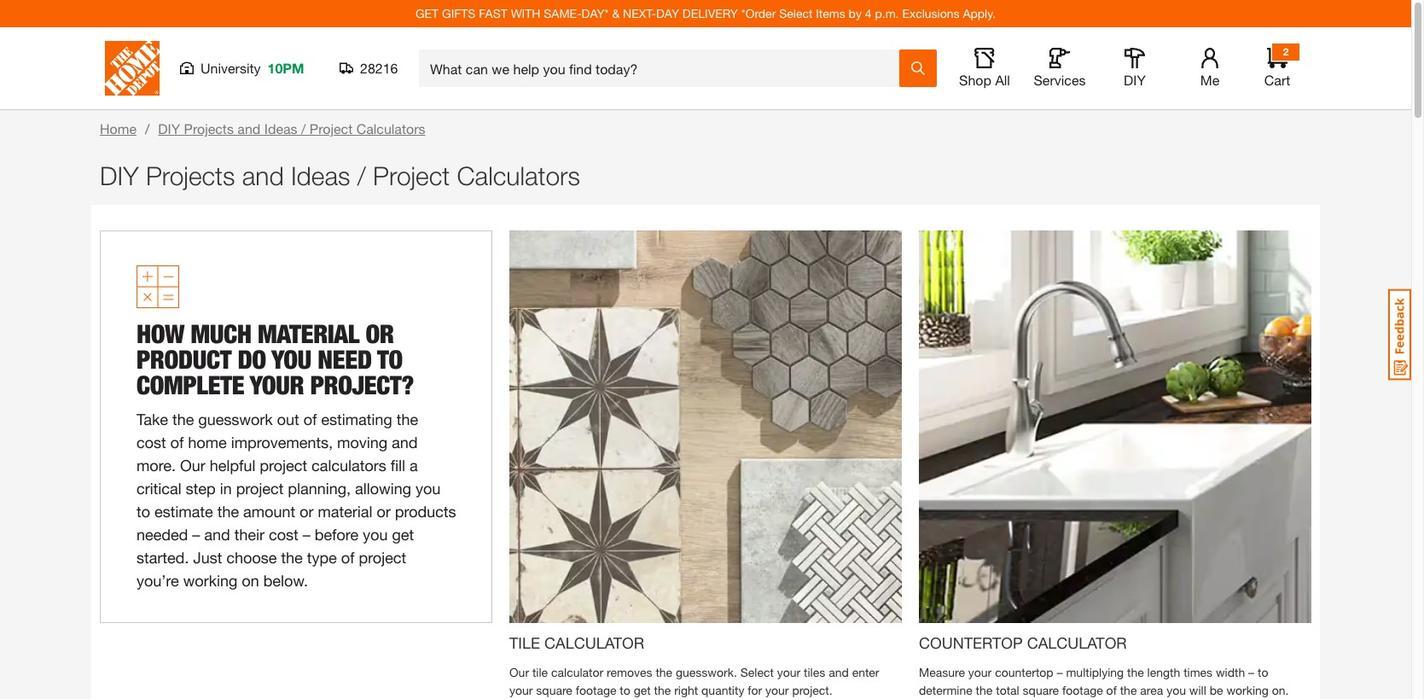 Task type: vqa. For each thing, say whether or not it's contained in the screenshot.
the leftmost –
yes



Task type: locate. For each thing, give the bounding box(es) containing it.
2 vertical spatial and
[[829, 665, 849, 679]]

/ down 10pm
[[301, 120, 306, 137]]

tile calculator image
[[510, 230, 902, 623]]

calculator
[[545, 633, 644, 652], [1027, 633, 1127, 652]]

services button
[[1033, 48, 1087, 89]]

your down countertop
[[969, 665, 992, 679]]

0 vertical spatial calculators
[[356, 120, 425, 137]]

p.m.
[[875, 6, 899, 20]]

1 horizontal spatial –
[[1249, 665, 1255, 679]]

ideas
[[264, 120, 298, 137], [291, 160, 350, 190]]

with
[[511, 6, 541, 20]]

0 vertical spatial ideas
[[264, 120, 298, 137]]

ideas down diy projects and ideas / project calculators link
[[291, 160, 350, 190]]

square down countertop
[[1023, 683, 1059, 697]]

0 vertical spatial diy
[[1124, 72, 1146, 88]]

calculators
[[356, 120, 425, 137], [457, 160, 580, 190]]

the up area
[[1127, 665, 1144, 679]]

next-
[[623, 6, 656, 20]]

0 horizontal spatial project
[[310, 120, 353, 137]]

select inside the "our tile calculator removes the guesswork. select your tiles and enter your square footage to get the right quantity for your project."
[[741, 665, 774, 679]]

1 horizontal spatial project
[[373, 160, 450, 190]]

diy button
[[1108, 48, 1162, 89]]

diy projects and ideas / project calculators down diy projects and ideas / project calculators link
[[100, 160, 580, 190]]

calculator up calculator
[[545, 633, 644, 652]]

1 horizontal spatial to
[[1258, 665, 1269, 679]]

*order
[[742, 6, 776, 20]]

28216 button
[[340, 60, 399, 77]]

square inside the "our tile calculator removes the guesswork. select your tiles and enter your square footage to get the right quantity for your project."
[[536, 683, 573, 697]]

the
[[656, 665, 673, 679], [1127, 665, 1144, 679], [654, 683, 671, 697], [976, 683, 993, 697], [1120, 683, 1137, 697]]

and
[[238, 120, 261, 137], [242, 160, 284, 190], [829, 665, 849, 679]]

project
[[310, 120, 353, 137], [373, 160, 450, 190]]

your right for
[[766, 683, 789, 697]]

countertop
[[995, 665, 1054, 679]]

tile
[[533, 665, 548, 679]]

exclusions
[[902, 6, 960, 20]]

select up for
[[741, 665, 774, 679]]

footage down calculator
[[576, 683, 617, 697]]

1 vertical spatial calculators
[[457, 160, 580, 190]]

1 horizontal spatial diy
[[158, 120, 180, 137]]

1 vertical spatial select
[[741, 665, 774, 679]]

diy inside button
[[1124, 72, 1146, 88]]

0 horizontal spatial diy
[[100, 160, 139, 190]]

2 horizontal spatial diy
[[1124, 72, 1146, 88]]

/
[[301, 120, 306, 137], [357, 160, 366, 190]]

to
[[1258, 665, 1269, 679], [620, 683, 631, 697]]

0 horizontal spatial select
[[741, 665, 774, 679]]

1 vertical spatial /
[[357, 160, 366, 190]]

tile
[[510, 633, 540, 652]]

by
[[849, 6, 862, 20]]

enter
[[852, 665, 880, 679]]

0 horizontal spatial calculators
[[356, 120, 425, 137]]

0 vertical spatial and
[[238, 120, 261, 137]]

diy projects and ideas / project calculators link
[[158, 120, 425, 137]]

your down our
[[510, 683, 533, 697]]

total
[[996, 683, 1020, 697]]

1 horizontal spatial select
[[779, 6, 813, 20]]

– left multiplying on the right of the page
[[1057, 665, 1063, 679]]

to up working on the right of the page
[[1258, 665, 1269, 679]]

project.
[[792, 683, 833, 697]]

0 horizontal spatial footage
[[576, 683, 617, 697]]

width
[[1216, 665, 1245, 679]]

– up working on the right of the page
[[1249, 665, 1255, 679]]

0 vertical spatial diy projects and ideas / project calculators
[[158, 120, 425, 137]]

countertop calculator
[[919, 633, 1127, 652]]

square inside 'measure your countertop – multiplying the length times width – to determine the total square footage of the area you will be working on'
[[1023, 683, 1059, 697]]

be
[[1210, 683, 1224, 697]]

0 horizontal spatial square
[[536, 683, 573, 697]]

1 square from the left
[[536, 683, 573, 697]]

diy down home link
[[100, 160, 139, 190]]

2 square from the left
[[1023, 683, 1059, 697]]

to inside the "our tile calculator removes the guesswork. select your tiles and enter your square footage to get the right quantity for your project."
[[620, 683, 631, 697]]

2 footage from the left
[[1063, 683, 1103, 697]]

you
[[1167, 683, 1186, 697]]

0 horizontal spatial –
[[1057, 665, 1063, 679]]

diy projects and ideas / project calculators
[[158, 120, 425, 137], [100, 160, 580, 190]]

1 vertical spatial ideas
[[291, 160, 350, 190]]

diy
[[1124, 72, 1146, 88], [158, 120, 180, 137], [100, 160, 139, 190]]

diy left me
[[1124, 72, 1146, 88]]

your left the tiles
[[777, 665, 801, 679]]

1 horizontal spatial square
[[1023, 683, 1059, 697]]

1 vertical spatial to
[[620, 683, 631, 697]]

and down university 10pm
[[238, 120, 261, 137]]

working
[[1227, 683, 1269, 697]]

the left total
[[976, 683, 993, 697]]

0 horizontal spatial to
[[620, 683, 631, 697]]

to left get at the bottom left
[[620, 683, 631, 697]]

measure your countertop – multiplying the length times width – to determine the total square footage of the area you will be working on
[[919, 665, 1292, 699]]

0 vertical spatial /
[[301, 120, 306, 137]]

get
[[416, 6, 439, 20]]

same-
[[544, 6, 582, 20]]

square
[[536, 683, 573, 697], [1023, 683, 1059, 697]]

day
[[656, 6, 679, 20]]

shop all button
[[958, 48, 1012, 89]]

university 10pm
[[201, 60, 304, 76]]

diy right home link
[[158, 120, 180, 137]]

select left items
[[779, 6, 813, 20]]

apply.
[[963, 6, 996, 20]]

0 vertical spatial select
[[779, 6, 813, 20]]

footage down multiplying on the right of the page
[[1063, 683, 1103, 697]]

shop all
[[959, 72, 1010, 88]]

me
[[1201, 72, 1220, 88]]

courtertop calculator image
[[919, 230, 1312, 623]]

your
[[777, 665, 801, 679], [969, 665, 992, 679], [510, 683, 533, 697], [766, 683, 789, 697]]

0 vertical spatial to
[[1258, 665, 1269, 679]]

projects
[[184, 120, 234, 137], [146, 160, 235, 190]]

1 vertical spatial diy projects and ideas / project calculators
[[100, 160, 580, 190]]

2 calculator from the left
[[1027, 633, 1127, 652]]

1 – from the left
[[1057, 665, 1063, 679]]

4
[[865, 6, 872, 20]]

select
[[779, 6, 813, 20], [741, 665, 774, 679]]

1 horizontal spatial calculator
[[1027, 633, 1127, 652]]

square down tile
[[536, 683, 573, 697]]

calculator
[[551, 665, 604, 679]]

0 horizontal spatial calculator
[[545, 633, 644, 652]]

and right the tiles
[[829, 665, 849, 679]]

1 horizontal spatial footage
[[1063, 683, 1103, 697]]

footage
[[576, 683, 617, 697], [1063, 683, 1103, 697]]

1 footage from the left
[[576, 683, 617, 697]]

/ down diy projects and ideas / project calculators link
[[357, 160, 366, 190]]

1 horizontal spatial /
[[357, 160, 366, 190]]

diy projects and ideas / project calculators down 10pm
[[158, 120, 425, 137]]

1 vertical spatial diy
[[158, 120, 180, 137]]

calculator up multiplying on the right of the page
[[1027, 633, 1127, 652]]

and down diy projects and ideas / project calculators link
[[242, 160, 284, 190]]

0 vertical spatial projects
[[184, 120, 234, 137]]

–
[[1057, 665, 1063, 679], [1249, 665, 1255, 679]]

&
[[612, 6, 620, 20]]

ideas down 10pm
[[264, 120, 298, 137]]

calculator for tile calculator
[[545, 633, 644, 652]]

1 calculator from the left
[[545, 633, 644, 652]]

1 vertical spatial projects
[[146, 160, 235, 190]]



Task type: describe. For each thing, give the bounding box(es) containing it.
tile calculator
[[510, 633, 644, 652]]

to inside 'measure your countertop – multiplying the length times width – to determine the total square footage of the area you will be working on'
[[1258, 665, 1269, 679]]

2 vertical spatial diy
[[100, 160, 139, 190]]

and inside the "our tile calculator removes the guesswork. select your tiles and enter your square footage to get the right quantity for your project."
[[829, 665, 849, 679]]

me button
[[1183, 48, 1238, 89]]

cart
[[1265, 72, 1291, 88]]

multiplying
[[1066, 665, 1124, 679]]

cart 2
[[1265, 45, 1291, 88]]

get
[[634, 683, 651, 697]]

gifts
[[442, 6, 476, 20]]

get gifts fast with same-day* & next-day delivery *order select items by 4 p.m. exclusions apply.
[[416, 6, 996, 20]]

footage inside 'measure your countertop – multiplying the length times width – to determine the total square footage of the area you will be working on'
[[1063, 683, 1103, 697]]

1 horizontal spatial calculators
[[457, 160, 580, 190]]

0 vertical spatial project
[[310, 120, 353, 137]]

the right removes
[[656, 665, 673, 679]]

will
[[1190, 683, 1207, 697]]

2
[[1283, 45, 1289, 58]]

28216
[[360, 60, 398, 76]]

fast
[[479, 6, 508, 20]]

2 – from the left
[[1249, 665, 1255, 679]]

for
[[748, 683, 762, 697]]

1 vertical spatial project
[[373, 160, 450, 190]]

home
[[100, 120, 137, 137]]

determine
[[919, 683, 973, 697]]

footage inside the "our tile calculator removes the guesswork. select your tiles and enter your square footage to get the right quantity for your project."
[[576, 683, 617, 697]]

how much material or product do you need to complete your project? image
[[100, 230, 492, 623]]

of
[[1107, 683, 1117, 697]]

removes
[[607, 665, 652, 679]]

items
[[816, 6, 846, 20]]

your inside 'measure your countertop – multiplying the length times width – to determine the total square footage of the area you will be working on'
[[969, 665, 992, 679]]

the home depot logo image
[[105, 41, 160, 96]]

quantity
[[702, 683, 745, 697]]

feedback link image
[[1389, 288, 1412, 381]]

university
[[201, 60, 261, 76]]

the right of
[[1120, 683, 1137, 697]]

10pm
[[268, 60, 304, 76]]

area
[[1141, 683, 1164, 697]]

day*
[[582, 6, 609, 20]]

delivery
[[683, 6, 738, 20]]

home link
[[100, 120, 137, 137]]

right
[[674, 683, 698, 697]]

calculator for countertop calculator
[[1027, 633, 1127, 652]]

1 vertical spatial and
[[242, 160, 284, 190]]

countertop
[[919, 633, 1023, 652]]

length
[[1148, 665, 1181, 679]]

What can we help you find today? search field
[[430, 50, 899, 86]]

our
[[510, 665, 529, 679]]

tiles
[[804, 665, 826, 679]]

the right get at the bottom left
[[654, 683, 671, 697]]

shop
[[959, 72, 992, 88]]

our tile calculator removes the guesswork. select your tiles and enter your square footage to get the right quantity for your project.
[[510, 665, 880, 697]]

services
[[1034, 72, 1086, 88]]

times
[[1184, 665, 1213, 679]]

0 horizontal spatial /
[[301, 120, 306, 137]]

all
[[996, 72, 1010, 88]]

measure
[[919, 665, 965, 679]]

guesswork.
[[676, 665, 737, 679]]



